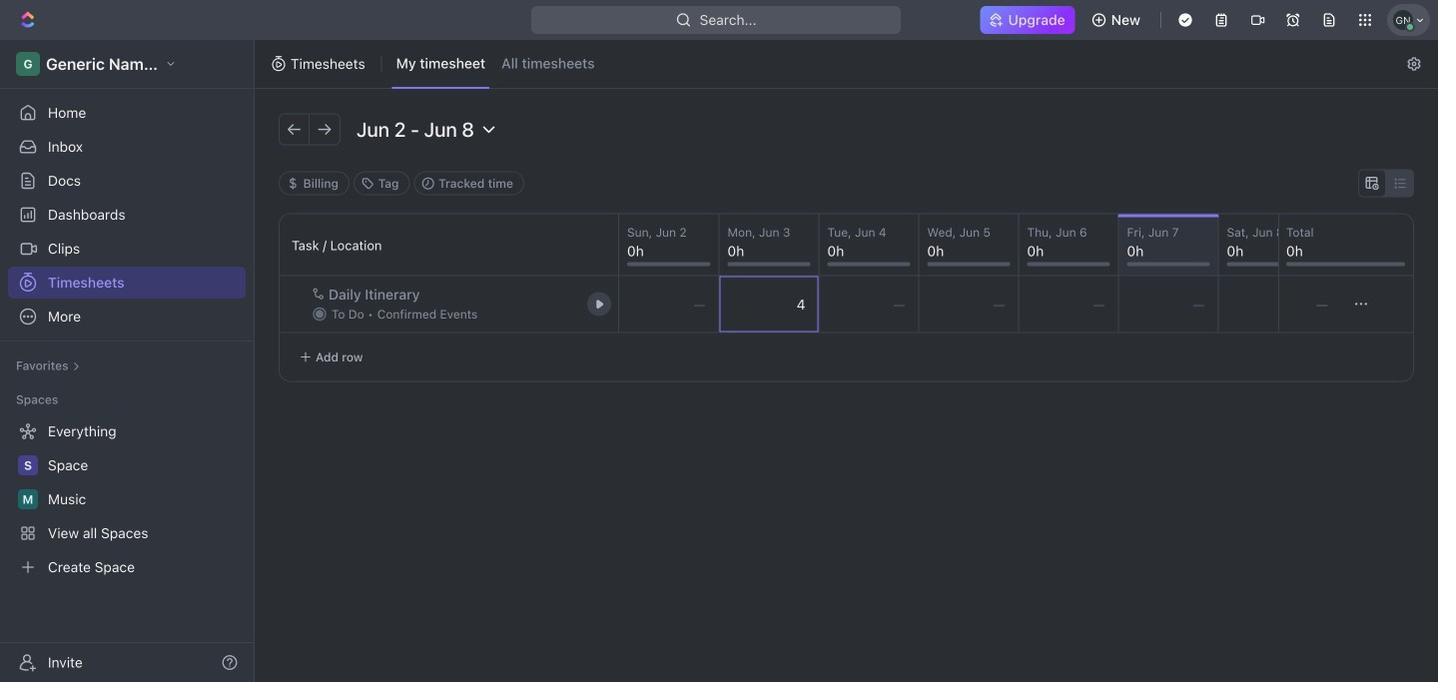 Task type: vqa. For each thing, say whether or not it's contained in the screenshot.
DROPDOWN MENU image
no



Task type: describe. For each thing, give the bounding box(es) containing it.
sidebar navigation
[[0, 40, 259, 682]]

3 — text field from the left
[[820, 276, 918, 332]]

2 — text field from the left
[[720, 276, 819, 332]]

tree inside sidebar navigation
[[8, 416, 246, 583]]

space, , element
[[18, 455, 38, 475]]

1 — text field from the left
[[619, 276, 719, 332]]

5 — text field from the left
[[1119, 276, 1218, 332]]

1 — text field from the left
[[919, 276, 1018, 332]]



Task type: locate. For each thing, give the bounding box(es) containing it.
tree
[[8, 416, 246, 583]]

generic name's workspace, , element
[[16, 52, 40, 76]]

music, , element
[[18, 489, 38, 509]]

2 — text field from the left
[[1279, 276, 1341, 332]]

4 — text field from the left
[[1019, 276, 1118, 332]]

— text field
[[919, 276, 1018, 332], [1279, 276, 1341, 332]]

— text field
[[619, 276, 719, 332], [720, 276, 819, 332], [820, 276, 918, 332], [1019, 276, 1118, 332], [1119, 276, 1218, 332], [1219, 276, 1318, 332]]

6 — text field from the left
[[1219, 276, 1318, 332]]

0 horizontal spatial — text field
[[919, 276, 1018, 332]]

1 horizontal spatial — text field
[[1279, 276, 1341, 332]]

tab list
[[392, 40, 599, 89]]



